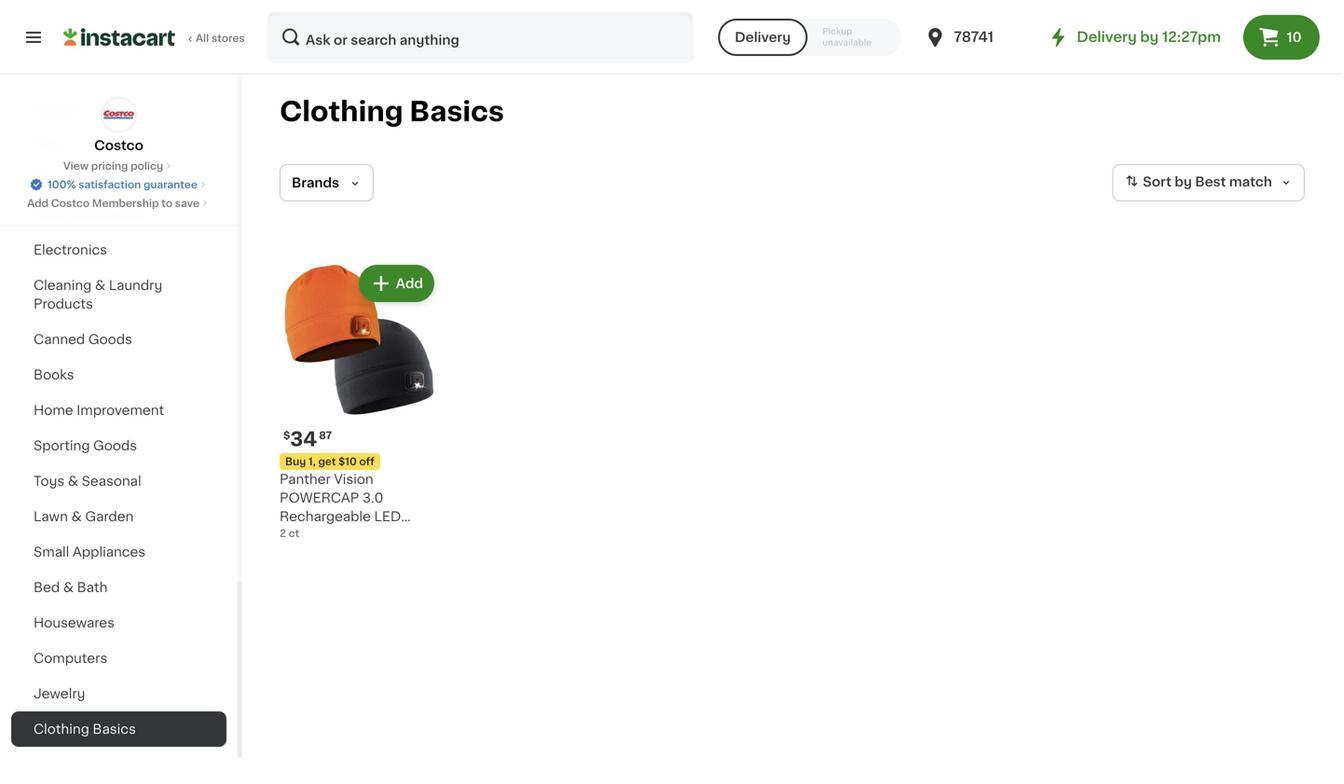 Task type: describe. For each thing, give the bounding box(es) containing it.
all stores link
[[63, 11, 246, 63]]

membership
[[92, 198, 159, 208]]

lawn
[[34, 510, 68, 523]]

canned
[[34, 333, 85, 346]]

auto accessories link
[[11, 197, 227, 232]]

breakfast link
[[11, 161, 227, 197]]

auto
[[34, 208, 64, 221]]

home
[[34, 404, 73, 417]]

by for sort
[[1175, 176, 1193, 189]]

beanie,
[[333, 529, 382, 542]]

2
[[280, 528, 286, 539]]

electronics
[[34, 243, 107, 256]]

appliances
[[73, 546, 146, 559]]

office products
[[34, 66, 138, 79]]

& for toys
[[68, 475, 78, 488]]

bed & bath
[[34, 581, 108, 594]]

add for add costco membership to save
[[27, 198, 49, 208]]

policy
[[131, 161, 163, 171]]

pets link
[[11, 126, 227, 161]]

sporting goods
[[34, 439, 137, 452]]

to
[[161, 198, 172, 208]]

1 vertical spatial clothing
[[34, 723, 89, 736]]

87
[[319, 430, 332, 441]]

1 horizontal spatial costco
[[94, 139, 143, 152]]

$10
[[339, 456, 357, 467]]

babies link
[[11, 90, 227, 126]]

housewares link
[[11, 605, 227, 641]]

powercap
[[280, 491, 359, 504]]

0 vertical spatial clothing basics
[[280, 98, 504, 125]]

best
[[1196, 176, 1227, 189]]

goods for canned goods
[[88, 333, 132, 346]]

small
[[34, 546, 69, 559]]

cleaning & laundry products
[[34, 279, 162, 311]]

home improvement
[[34, 404, 164, 417]]

0 vertical spatial products
[[78, 66, 138, 79]]

brands button
[[280, 164, 374, 201]]

match
[[1230, 176, 1273, 189]]

products inside cleaning & laundry products
[[34, 297, 93, 311]]

0 vertical spatial basics
[[410, 98, 504, 125]]

save
[[175, 198, 199, 208]]

office
[[34, 66, 75, 79]]

100%
[[48, 180, 76, 190]]

lighted
[[280, 529, 330, 542]]

sporting goods link
[[11, 428, 227, 463]]

cleaning & laundry products link
[[11, 268, 227, 322]]

seasonal
[[82, 475, 141, 488]]

toys
[[34, 475, 65, 488]]

buy 1, get $10 off
[[285, 456, 375, 467]]

bed
[[34, 581, 60, 594]]

ct
[[289, 528, 300, 539]]

delivery for delivery
[[735, 31, 791, 44]]

lawn & garden
[[34, 510, 134, 523]]

view pricing policy link
[[63, 159, 174, 173]]

panther vision powercap 3.0 rechargeable led lighted beanie, 2-pack
[[280, 473, 430, 542]]

instacart logo image
[[63, 26, 175, 48]]

goods for sporting goods
[[93, 439, 137, 452]]

0 horizontal spatial basics
[[93, 723, 136, 736]]

toys & seasonal
[[34, 475, 141, 488]]

add costco membership to save link
[[27, 196, 211, 211]]

1,
[[309, 456, 316, 467]]

100% satisfaction guarantee button
[[29, 173, 209, 192]]

electronics link
[[11, 232, 227, 268]]

10
[[1288, 31, 1302, 44]]

brands
[[292, 176, 339, 189]]

add button
[[361, 267, 433, 300]]

best match
[[1196, 176, 1273, 189]]

costco link
[[94, 97, 143, 155]]

small appliances
[[34, 546, 146, 559]]



Task type: locate. For each thing, give the bounding box(es) containing it.
& right the lawn
[[71, 510, 82, 523]]

product group
[[280, 261, 438, 542]]

lawn & garden link
[[11, 499, 227, 534]]

costco up "view pricing policy" link on the left of the page
[[94, 139, 143, 152]]

basics
[[410, 98, 504, 125], [93, 723, 136, 736]]

by left 12:27pm
[[1141, 30, 1159, 44]]

0 horizontal spatial by
[[1141, 30, 1159, 44]]

& for lawn
[[71, 510, 82, 523]]

basics down jewelry link
[[93, 723, 136, 736]]

1 vertical spatial by
[[1175, 176, 1193, 189]]

pack
[[398, 529, 430, 542]]

$ 34 87
[[283, 429, 332, 449]]

& left laundry
[[95, 279, 106, 292]]

add costco membership to save
[[27, 198, 199, 208]]

pricing
[[91, 161, 128, 171]]

toys & seasonal link
[[11, 463, 227, 499]]

home improvement link
[[11, 393, 227, 428]]

add inside button
[[396, 277, 423, 290]]

delivery for delivery by 12:27pm
[[1077, 30, 1137, 44]]

computers link
[[11, 641, 227, 676]]

delivery inside button
[[735, 31, 791, 44]]

& right bed
[[63, 581, 74, 594]]

34
[[290, 429, 317, 449]]

10 button
[[1244, 15, 1320, 60]]

books
[[34, 368, 74, 381]]

canned goods link
[[11, 322, 227, 357]]

pets
[[34, 137, 63, 150]]

improvement
[[77, 404, 164, 417]]

products up "babies" link
[[78, 66, 138, 79]]

bath
[[77, 581, 108, 594]]

by right sort
[[1175, 176, 1193, 189]]

1 vertical spatial basics
[[93, 723, 136, 736]]

clothing basics
[[280, 98, 504, 125], [34, 723, 136, 736]]

accessories
[[68, 208, 148, 221]]

1 vertical spatial goods
[[93, 439, 137, 452]]

jewelry
[[34, 687, 85, 700]]

bed & bath link
[[11, 570, 227, 605]]

guarantee
[[144, 180, 198, 190]]

1 vertical spatial products
[[34, 297, 93, 311]]

computers
[[34, 652, 108, 665]]

0 horizontal spatial clothing
[[34, 723, 89, 736]]

& for cleaning
[[95, 279, 106, 292]]

2-
[[385, 529, 398, 542]]

vision
[[334, 473, 374, 486]]

satisfaction
[[78, 180, 141, 190]]

products down cleaning
[[34, 297, 93, 311]]

garden
[[85, 510, 134, 523]]

rechargeable
[[280, 510, 371, 523]]

& for bed
[[63, 581, 74, 594]]

1 horizontal spatial by
[[1175, 176, 1193, 189]]

small appliances link
[[11, 534, 227, 570]]

canned goods
[[34, 333, 132, 346]]

1 vertical spatial clothing basics
[[34, 723, 136, 736]]

0 horizontal spatial delivery
[[735, 31, 791, 44]]

delivery button
[[718, 19, 808, 56]]

78741
[[954, 30, 994, 44]]

auto accessories
[[34, 208, 148, 221]]

0 vertical spatial costco
[[94, 139, 143, 152]]

1 horizontal spatial add
[[396, 277, 423, 290]]

view pricing policy
[[63, 161, 163, 171]]

all
[[196, 33, 209, 43]]

1 horizontal spatial basics
[[410, 98, 504, 125]]

1 vertical spatial costco
[[51, 198, 90, 208]]

goods
[[88, 333, 132, 346], [93, 439, 137, 452]]

clothing basics inside clothing basics link
[[34, 723, 136, 736]]

&
[[95, 279, 106, 292], [68, 475, 78, 488], [71, 510, 82, 523], [63, 581, 74, 594]]

cleaning
[[34, 279, 92, 292]]

12:27pm
[[1163, 30, 1222, 44]]

sporting
[[34, 439, 90, 452]]

0 horizontal spatial add
[[27, 198, 49, 208]]

Search field
[[269, 13, 692, 62]]

off
[[359, 456, 375, 467]]

basics down search field
[[410, 98, 504, 125]]

78741 button
[[924, 11, 1036, 63]]

costco down 100%
[[51, 198, 90, 208]]

delivery by 12:27pm
[[1077, 30, 1222, 44]]

Best match Sort by field
[[1113, 164, 1306, 201]]

delivery
[[1077, 30, 1137, 44], [735, 31, 791, 44]]

1 horizontal spatial clothing
[[280, 98, 403, 125]]

$
[[283, 430, 290, 441]]

panther
[[280, 473, 331, 486]]

clothing down 'jewelry'
[[34, 723, 89, 736]]

0 horizontal spatial clothing basics
[[34, 723, 136, 736]]

jewelry link
[[11, 676, 227, 712]]

goods down home improvement "link"
[[93, 439, 137, 452]]

0 vertical spatial goods
[[88, 333, 132, 346]]

view
[[63, 161, 89, 171]]

None search field
[[267, 11, 694, 63]]

stores
[[212, 33, 245, 43]]

1 horizontal spatial delivery
[[1077, 30, 1137, 44]]

by
[[1141, 30, 1159, 44], [1175, 176, 1193, 189]]

0 vertical spatial by
[[1141, 30, 1159, 44]]

housewares
[[34, 616, 115, 629]]

& right toys
[[68, 475, 78, 488]]

office products link
[[11, 55, 227, 90]]

1 vertical spatial add
[[396, 277, 423, 290]]

clothing basics link
[[11, 712, 227, 747]]

1 horizontal spatial clothing basics
[[280, 98, 504, 125]]

products
[[78, 66, 138, 79], [34, 297, 93, 311]]

service type group
[[718, 19, 902, 56]]

by for delivery
[[1141, 30, 1159, 44]]

by inside best match sort by field
[[1175, 176, 1193, 189]]

led
[[374, 510, 401, 523]]

sort
[[1144, 176, 1172, 189]]

clothing up brands dropdown button
[[280, 98, 403, 125]]

0 horizontal spatial costco
[[51, 198, 90, 208]]

laundry
[[109, 279, 162, 292]]

0 vertical spatial clothing
[[280, 98, 403, 125]]

goods up books link
[[88, 333, 132, 346]]

sort by
[[1144, 176, 1193, 189]]

100% satisfaction guarantee
[[48, 180, 198, 190]]

clothing
[[280, 98, 403, 125], [34, 723, 89, 736]]

& inside cleaning & laundry products
[[95, 279, 106, 292]]

get
[[318, 456, 336, 467]]

all stores
[[196, 33, 245, 43]]

by inside delivery by 12:27pm link
[[1141, 30, 1159, 44]]

books link
[[11, 357, 227, 393]]

babies
[[34, 102, 78, 115]]

add for add
[[396, 277, 423, 290]]

2 ct
[[280, 528, 300, 539]]

delivery by 12:27pm link
[[1048, 26, 1222, 48]]

0 vertical spatial add
[[27, 198, 49, 208]]

breakfast
[[34, 173, 96, 186]]

costco logo image
[[101, 97, 137, 132]]



Task type: vqa. For each thing, say whether or not it's contained in the screenshot.
the & within the Lawn & Garden link
yes



